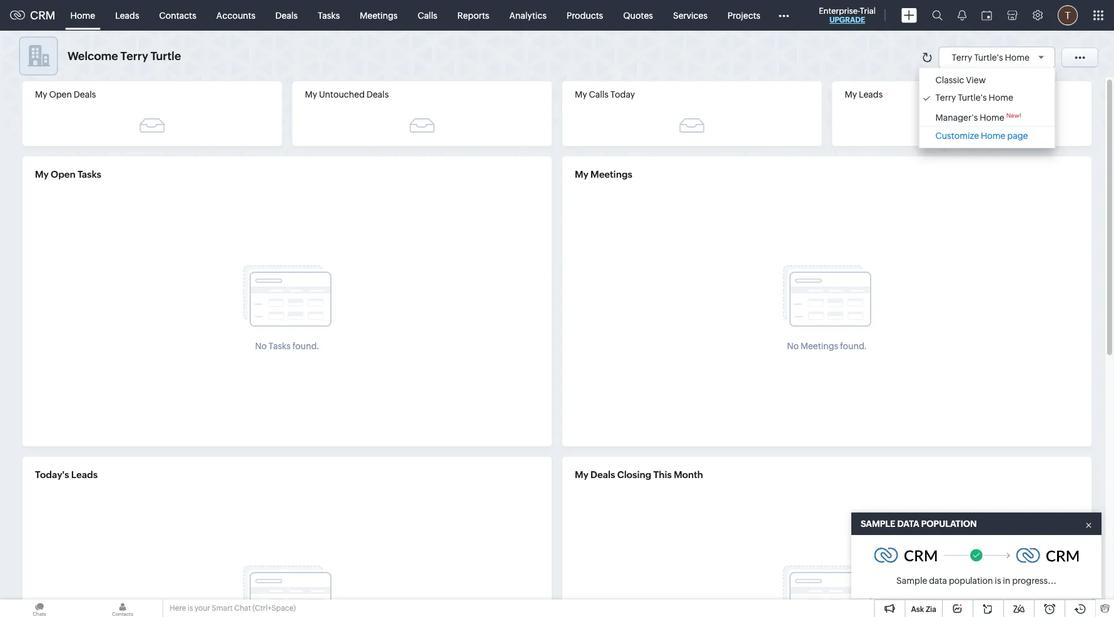 Task type: describe. For each thing, give the bounding box(es) containing it.
upgrade
[[830, 16, 866, 24]]

signals image
[[958, 10, 967, 21]]

calls link
[[408, 0, 448, 30]]

my meetings
[[575, 169, 633, 180]]

accounts link
[[206, 0, 266, 30]]

classic view link
[[924, 75, 1052, 85]]

manager's home new!
[[936, 111, 1022, 122]]

Other Modules field
[[771, 5, 798, 25]]

terry left turtle
[[121, 50, 148, 62]]

my calls today
[[575, 90, 635, 100]]

turtle
[[151, 50, 181, 62]]

data
[[930, 576, 948, 586]]

open for deals
[[49, 90, 72, 100]]

create menu element
[[895, 0, 925, 30]]

terry for the top terry turtle's home link
[[952, 52, 973, 62]]

welcome
[[68, 50, 118, 62]]

deals right untouched on the top left of the page
[[367, 90, 389, 100]]

contacts
[[159, 10, 196, 20]]

tasks link
[[308, 0, 350, 30]]

chats image
[[0, 600, 79, 617]]

no for my open tasks
[[255, 341, 267, 351]]

no tasks found.
[[255, 341, 319, 351]]

1 horizontal spatial calls
[[589, 90, 609, 100]]

services
[[673, 10, 708, 20]]

analytics link
[[500, 0, 557, 30]]

population
[[950, 576, 994, 586]]

month
[[674, 469, 704, 480]]

deals down welcome at the left
[[74, 90, 96, 100]]

turtle's for the top terry turtle's home link
[[975, 52, 1004, 62]]

progress...
[[1013, 576, 1057, 586]]

my for my open tasks
[[35, 169, 49, 180]]

sample data population
[[861, 519, 977, 529]]

profile element
[[1051, 0, 1086, 30]]

sample for sample data population is in progress...
[[897, 576, 928, 586]]

calendar image
[[982, 10, 993, 20]]

reports
[[458, 10, 490, 20]]

terry turtle's home for the bottommost terry turtle's home link
[[936, 93, 1014, 103]]

meetings inside "link"
[[360, 10, 398, 20]]

meetings link
[[350, 0, 408, 30]]

my open tasks
[[35, 169, 101, 180]]

manager's
[[936, 112, 979, 122]]

contacts image
[[83, 600, 162, 617]]

0 horizontal spatial calls
[[418, 10, 438, 20]]

analytics
[[510, 10, 547, 20]]

0 vertical spatial terry turtle's home link
[[952, 52, 1049, 62]]

(ctrl+space)
[[253, 604, 296, 613]]

terry turtle's home for the top terry turtle's home link
[[952, 52, 1030, 62]]

home up new!
[[989, 93, 1014, 103]]

leads for my leads
[[859, 90, 883, 100]]

projects link
[[718, 0, 771, 30]]

services link
[[663, 0, 718, 30]]

my leads
[[845, 90, 883, 100]]

products
[[567, 10, 604, 20]]

my for my leads
[[845, 90, 858, 100]]

0 horizontal spatial is
[[188, 604, 193, 613]]

zia
[[926, 605, 937, 613]]

tasks inside tasks link
[[318, 10, 340, 20]]

home down the manager's home new!
[[981, 131, 1006, 141]]

home inside the manager's home new!
[[980, 112, 1005, 122]]

my for my calls today
[[575, 90, 588, 100]]

classic
[[936, 75, 965, 85]]

my for my open deals
[[35, 90, 47, 100]]

customize
[[936, 131, 980, 141]]

home inside home link
[[70, 10, 95, 20]]

home up classic view link
[[1006, 52, 1030, 62]]



Task type: locate. For each thing, give the bounding box(es) containing it.
quotes
[[624, 10, 653, 20]]

found. for my open tasks
[[293, 341, 319, 351]]

1 vertical spatial tasks
[[78, 169, 101, 180]]

2 horizontal spatial meetings
[[801, 341, 839, 351]]

1 horizontal spatial tasks
[[269, 341, 291, 351]]

turtle's up classic view link
[[975, 52, 1004, 62]]

calls left 'reports'
[[418, 10, 438, 20]]

here
[[170, 604, 186, 613]]

1 horizontal spatial no
[[788, 341, 799, 351]]

tasks
[[318, 10, 340, 20], [78, 169, 101, 180], [269, 341, 291, 351]]

2 found. from the left
[[841, 341, 867, 351]]

my untouched deals
[[305, 90, 389, 100]]

is left "in"
[[996, 576, 1002, 586]]

sample left data
[[897, 576, 928, 586]]

terry down classic
[[936, 93, 957, 103]]

is
[[996, 576, 1002, 586], [188, 604, 193, 613]]

classic view
[[936, 75, 987, 85]]

sample data population is in progress...
[[897, 576, 1057, 586]]

2 no from the left
[[788, 341, 799, 351]]

0 vertical spatial sample
[[861, 519, 896, 529]]

your
[[195, 604, 210, 613]]

0 vertical spatial terry turtle's home
[[952, 52, 1030, 62]]

terry turtle's home up classic view link
[[952, 52, 1030, 62]]

1 no from the left
[[255, 341, 267, 351]]

my open deals
[[35, 90, 96, 100]]

my for my untouched deals
[[305, 90, 317, 100]]

1 horizontal spatial meetings
[[591, 169, 633, 180]]

terry up classic view
[[952, 52, 973, 62]]

terry turtle's home link up classic view link
[[952, 52, 1049, 62]]

2 vertical spatial tasks
[[269, 341, 291, 351]]

0 vertical spatial turtle's
[[975, 52, 1004, 62]]

home right crm
[[70, 10, 95, 20]]

chat
[[234, 604, 251, 613]]

view
[[967, 75, 987, 85]]

turtle's down view at right
[[959, 93, 988, 103]]

meetings for no meetings found.
[[801, 341, 839, 351]]

0 vertical spatial meetings
[[360, 10, 398, 20]]

sample
[[861, 519, 896, 529], [897, 576, 928, 586]]

my for my deals closing this month
[[575, 469, 589, 480]]

terry turtle's home
[[952, 52, 1030, 62], [936, 93, 1014, 103]]

no meetings found.
[[788, 341, 867, 351]]

1 vertical spatial terry turtle's home link
[[924, 93, 1052, 103]]

1 horizontal spatial sample
[[897, 576, 928, 586]]

1 horizontal spatial leads
[[115, 10, 139, 20]]

signals element
[[951, 0, 975, 31]]

2 vertical spatial meetings
[[801, 341, 839, 351]]

1 vertical spatial sample
[[897, 576, 928, 586]]

1 found. from the left
[[293, 341, 319, 351]]

0 horizontal spatial leads
[[71, 469, 98, 480]]

enterprise-trial upgrade
[[819, 6, 876, 24]]

0 horizontal spatial meetings
[[360, 10, 398, 20]]

deals
[[276, 10, 298, 20], [74, 90, 96, 100], [367, 90, 389, 100], [591, 469, 616, 480]]

0 vertical spatial open
[[49, 90, 72, 100]]

1 vertical spatial turtle's
[[959, 93, 988, 103]]

sample left the data at bottom right
[[861, 519, 896, 529]]

reports link
[[448, 0, 500, 30]]

2 vertical spatial leads
[[71, 469, 98, 480]]

new!
[[1007, 111, 1022, 119]]

terry turtle's home link
[[952, 52, 1049, 62], [924, 93, 1052, 103]]

1 vertical spatial terry turtle's home
[[936, 93, 1014, 103]]

leads for today's leads
[[71, 469, 98, 480]]

accounts
[[216, 10, 256, 20]]

turtle's
[[975, 52, 1004, 62], [959, 93, 988, 103]]

turtle's for the bottommost terry turtle's home link
[[959, 93, 988, 103]]

here is your smart chat (ctrl+space)
[[170, 604, 296, 613]]

page
[[1008, 131, 1029, 141]]

terry
[[121, 50, 148, 62], [952, 52, 973, 62], [936, 93, 957, 103]]

quotes link
[[614, 0, 663, 30]]

0 vertical spatial tasks
[[318, 10, 340, 20]]

data
[[898, 519, 920, 529]]

welcome terry turtle
[[68, 50, 181, 62]]

1 vertical spatial is
[[188, 604, 193, 613]]

ask zia
[[912, 605, 937, 613]]

open for tasks
[[51, 169, 76, 180]]

my
[[35, 90, 47, 100], [305, 90, 317, 100], [575, 90, 588, 100], [845, 90, 858, 100], [35, 169, 49, 180], [575, 169, 589, 180], [575, 469, 589, 480]]

0 vertical spatial leads
[[115, 10, 139, 20]]

calls left today
[[589, 90, 609, 100]]

my deals closing this month
[[575, 469, 704, 480]]

1 vertical spatial calls
[[589, 90, 609, 100]]

leads link
[[105, 0, 149, 30]]

contacts link
[[149, 0, 206, 30]]

0 horizontal spatial no
[[255, 341, 267, 351]]

leads
[[115, 10, 139, 20], [859, 90, 883, 100], [71, 469, 98, 480]]

this
[[654, 469, 672, 480]]

crm image
[[1017, 548, 1079, 563]]

open
[[49, 90, 72, 100], [51, 169, 76, 180]]

ask
[[912, 605, 925, 613]]

search image
[[933, 10, 943, 21]]

today
[[611, 90, 635, 100]]

1 vertical spatial open
[[51, 169, 76, 180]]

terry turtle's home link down classic view link
[[924, 93, 1052, 103]]

meetings for my meetings
[[591, 169, 633, 180]]

projects
[[728, 10, 761, 20]]

home link
[[60, 0, 105, 30]]

customize home page link
[[924, 131, 1052, 141]]

1 vertical spatial meetings
[[591, 169, 633, 180]]

population
[[922, 519, 977, 529]]

deals link
[[266, 0, 308, 30]]

profile image
[[1059, 5, 1079, 25]]

1 vertical spatial leads
[[859, 90, 883, 100]]

in
[[1004, 576, 1011, 586]]

no for my meetings
[[788, 341, 799, 351]]

2 horizontal spatial tasks
[[318, 10, 340, 20]]

0 vertical spatial calls
[[418, 10, 438, 20]]

sample for sample data population
[[861, 519, 896, 529]]

crm link
[[10, 9, 55, 22]]

create menu image
[[902, 8, 918, 23]]

home up customize home page link
[[980, 112, 1005, 122]]

untouched
[[319, 90, 365, 100]]

1 horizontal spatial is
[[996, 576, 1002, 586]]

enterprise-
[[819, 6, 860, 15]]

2 horizontal spatial leads
[[859, 90, 883, 100]]

products link
[[557, 0, 614, 30]]

search element
[[925, 0, 951, 31]]

found. for my meetings
[[841, 341, 867, 351]]

is left the "your"
[[188, 604, 193, 613]]

found.
[[293, 341, 319, 351], [841, 341, 867, 351]]

0 vertical spatial is
[[996, 576, 1002, 586]]

calls
[[418, 10, 438, 20], [589, 90, 609, 100]]

smart
[[212, 604, 233, 613]]

0 horizontal spatial sample
[[861, 519, 896, 529]]

home
[[70, 10, 95, 20], [1006, 52, 1030, 62], [989, 93, 1014, 103], [980, 112, 1005, 122], [981, 131, 1006, 141]]

deals left tasks link
[[276, 10, 298, 20]]

terry for the bottommost terry turtle's home link
[[936, 93, 957, 103]]

trial
[[860, 6, 876, 15]]

crm
[[30, 9, 55, 22]]

my for my meetings
[[575, 169, 589, 180]]

0 horizontal spatial tasks
[[78, 169, 101, 180]]

today's
[[35, 469, 69, 480]]

deals left closing
[[591, 469, 616, 480]]

customize home page
[[936, 131, 1029, 141]]

0 horizontal spatial found.
[[293, 341, 319, 351]]

meetings
[[360, 10, 398, 20], [591, 169, 633, 180], [801, 341, 839, 351]]

terry turtle's home down view at right
[[936, 93, 1014, 103]]

closing
[[618, 469, 652, 480]]

1 horizontal spatial found.
[[841, 341, 867, 351]]

no
[[255, 341, 267, 351], [788, 341, 799, 351]]

today's leads
[[35, 469, 98, 480]]



Task type: vqa. For each thing, say whether or not it's contained in the screenshot.
field
no



